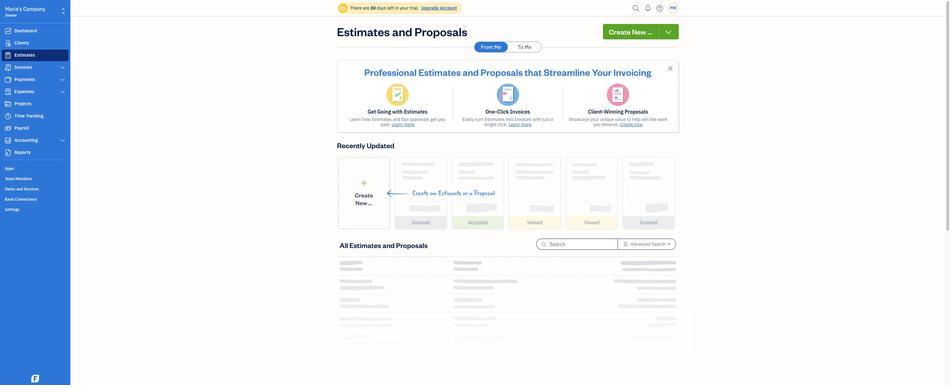 Task type: vqa. For each thing, say whether or not it's contained in the screenshot.
Save image at the right bottom of page
no



Task type: locate. For each thing, give the bounding box(es) containing it.
payments
[[14, 77, 35, 82]]

1 horizontal spatial viewed
[[584, 219, 600, 226]]

to
[[627, 117, 631, 122]]

create new … down plus image
[[355, 191, 373, 206]]

you down client-
[[594, 122, 601, 127]]

learn left how
[[350, 117, 361, 122]]

0 horizontal spatial viewed
[[527, 219, 543, 226]]

projects link
[[2, 98, 69, 110]]

the
[[650, 117, 657, 122]]

client-winning proposals image
[[607, 84, 630, 106]]

1 horizontal spatial more
[[521, 122, 532, 127]]

viewed
[[527, 219, 543, 226], [584, 219, 600, 226]]

maria's
[[5, 6, 22, 12]]

and inside main element
[[16, 187, 23, 191]]

now
[[635, 122, 643, 127]]

upgrade
[[422, 5, 439, 11]]

value
[[615, 117, 626, 122]]

2 more from the left
[[521, 122, 532, 127]]

1 chevron large down image from the top
[[60, 77, 66, 82]]

0 vertical spatial new
[[633, 27, 647, 36]]

invoiced
[[412, 219, 430, 226], [640, 219, 658, 226]]

new down plus image
[[356, 199, 368, 206]]

your down client-
[[591, 117, 600, 122]]

all estimates and proposals
[[340, 241, 428, 250]]

1 learn more from the left
[[392, 122, 415, 127]]

0 horizontal spatial create new … button
[[338, 157, 390, 229]]

learn right click.
[[509, 122, 520, 127]]

your right in on the top of page
[[400, 5, 409, 11]]

me right to
[[525, 44, 532, 50]]

accounting
[[14, 137, 38, 143]]

chevron large down image for accounting
[[60, 138, 66, 143]]

1 horizontal spatial me
[[525, 44, 532, 50]]

trial.
[[410, 5, 419, 11]]

items
[[5, 187, 15, 191]]

maria's company owner
[[5, 6, 45, 18]]

0 horizontal spatial learn more
[[392, 122, 415, 127]]

unique
[[601, 117, 614, 122]]

winning
[[604, 109, 624, 115]]

get
[[431, 117, 437, 122]]

0 vertical spatial create new …
[[609, 27, 653, 36]]

0 horizontal spatial invoiced
[[412, 219, 430, 226]]

1 horizontal spatial learn more
[[509, 122, 532, 127]]

invoices
[[14, 64, 32, 70], [511, 109, 531, 115], [515, 117, 532, 122]]

learn more down get going with estimates
[[392, 122, 415, 127]]

1 vertical spatial with
[[533, 117, 542, 122]]

1 vertical spatial a
[[470, 190, 473, 197]]

1 horizontal spatial invoiced
[[640, 219, 658, 226]]

payroll link
[[2, 123, 69, 134]]

one-click invoices
[[486, 109, 531, 115]]

0 horizontal spatial me
[[495, 44, 502, 50]]

from me
[[481, 44, 502, 50]]

2 learn more from the left
[[509, 122, 532, 127]]

0 horizontal spatial new
[[356, 199, 368, 206]]

invoices up payments
[[14, 64, 32, 70]]

invoicing
[[614, 66, 652, 78]]

more
[[404, 122, 415, 127], [521, 122, 532, 127]]

0 horizontal spatial with
[[393, 109, 403, 115]]

create new … button
[[604, 24, 679, 39], [338, 157, 390, 229]]

you inside showcase your unique value to help win the work you deserve.
[[594, 122, 601, 127]]

search image
[[632, 3, 642, 13]]

chevrondown image
[[665, 27, 674, 36]]

learn right paid. at top left
[[392, 122, 403, 127]]

chevron large down image inside accounting link
[[60, 138, 66, 143]]

create new … down the search image
[[609, 27, 653, 36]]

go to help image
[[655, 3, 665, 13]]

with up learn how estimates and fast approvals get you paid.
[[393, 109, 403, 115]]

2 chevron large down image from the top
[[60, 89, 66, 94]]

1 vertical spatial chevron large down image
[[60, 89, 66, 94]]

…
[[648, 27, 653, 36], [369, 199, 373, 206]]

your
[[592, 66, 612, 78]]

members
[[15, 176, 32, 181]]

0 vertical spatial your
[[400, 5, 409, 11]]

1 me from the left
[[495, 44, 502, 50]]

1 vertical spatial create new … button
[[338, 157, 390, 229]]

time tracking
[[14, 113, 44, 119]]

more right the into
[[521, 122, 532, 127]]

chevron large down image
[[60, 65, 66, 70], [60, 138, 66, 143]]

settings image
[[624, 242, 629, 247]]

there are 30 days left in your trial. upgrade account
[[350, 5, 457, 11]]

chart image
[[4, 137, 12, 144]]

bank connections link
[[2, 194, 69, 204]]

1 horizontal spatial you
[[594, 122, 601, 127]]

2 vertical spatial invoices
[[515, 117, 532, 122]]

plus image
[[361, 180, 368, 186]]

1 vertical spatial chevron large down image
[[60, 138, 66, 143]]

learn more right click.
[[509, 122, 532, 127]]

1 horizontal spatial learn
[[392, 122, 403, 127]]

2 chevron large down image from the top
[[60, 138, 66, 143]]

me right from
[[495, 44, 502, 50]]

help
[[632, 117, 641, 122]]

chevron large down image up reports link
[[60, 138, 66, 143]]

1 horizontal spatial your
[[591, 117, 600, 122]]

0 vertical spatial chevron large down image
[[60, 65, 66, 70]]

you
[[438, 117, 446, 122], [594, 122, 601, 127]]

items and services link
[[2, 184, 69, 194]]

notifications image
[[643, 2, 654, 14]]

new down the search image
[[633, 27, 647, 36]]

reports link
[[2, 147, 69, 158]]

2 viewed from the left
[[584, 219, 600, 226]]

chevron large down image inside invoices link
[[60, 65, 66, 70]]

1 chevron large down image from the top
[[60, 65, 66, 70]]

showcase your unique value to help win the work you deserve.
[[569, 117, 668, 127]]

0 horizontal spatial learn
[[350, 117, 361, 122]]

from
[[481, 44, 493, 50]]

chevron large down image down estimates link
[[60, 65, 66, 70]]

1 vertical spatial invoices
[[511, 109, 531, 115]]

with left just
[[533, 117, 542, 122]]

1 vertical spatial your
[[591, 117, 600, 122]]

reports
[[14, 150, 31, 155]]

0 horizontal spatial more
[[404, 122, 415, 127]]

0 vertical spatial a
[[551, 117, 554, 122]]

proposals
[[415, 24, 468, 39], [481, 66, 523, 78], [625, 109, 649, 115], [396, 241, 428, 250]]

project image
[[4, 101, 12, 107]]

payments link
[[2, 74, 69, 85]]

1 horizontal spatial a
[[551, 117, 554, 122]]

invoices right the into
[[515, 117, 532, 122]]

2 horizontal spatial learn
[[509, 122, 520, 127]]

1 horizontal spatial …
[[648, 27, 653, 36]]

a inside easily turn estimates into invoices with just a single click.
[[551, 117, 554, 122]]

easily turn estimates into invoices with just a single click.
[[463, 117, 554, 127]]

estimates
[[337, 24, 390, 39], [14, 52, 35, 58], [419, 66, 461, 78], [404, 109, 428, 115], [372, 117, 392, 122], [485, 117, 505, 122], [350, 241, 381, 250]]

you right "get"
[[438, 117, 446, 122]]

invoices inside main element
[[14, 64, 32, 70]]

0 horizontal spatial …
[[369, 199, 373, 206]]

money image
[[4, 125, 12, 132]]

create new … button for create an estimate or a proposal
[[338, 157, 390, 229]]

estimates inside main element
[[14, 52, 35, 58]]

1 more from the left
[[404, 122, 415, 127]]

chevron large down image up projects link on the top left
[[60, 89, 66, 94]]

accepted
[[468, 219, 488, 226]]

main element
[[0, 0, 86, 385]]

turn
[[476, 117, 484, 122]]

create an estimate or a proposal
[[413, 190, 495, 197]]

into
[[506, 117, 514, 122]]

new
[[633, 27, 647, 36], [356, 199, 368, 206]]

1 vertical spatial …
[[369, 199, 373, 206]]

settings
[[5, 207, 19, 212]]

chevron large down image for expenses
[[60, 89, 66, 94]]

a right or
[[470, 190, 473, 197]]

close image
[[667, 65, 675, 72]]

all
[[340, 241, 348, 250]]

payroll
[[14, 125, 29, 131]]

settings link
[[2, 205, 69, 214]]

2 me from the left
[[525, 44, 532, 50]]

1 horizontal spatial create new … button
[[604, 24, 679, 39]]

chevron large down image
[[60, 77, 66, 82], [60, 89, 66, 94]]

learn more
[[392, 122, 415, 127], [509, 122, 532, 127]]

an
[[430, 190, 437, 197]]

a right just
[[551, 117, 554, 122]]

more down get going with estimates
[[404, 122, 415, 127]]

updated
[[367, 141, 395, 150]]

1 horizontal spatial with
[[533, 117, 542, 122]]

0 horizontal spatial you
[[438, 117, 446, 122]]

tracking
[[26, 113, 44, 119]]

0 horizontal spatial create new …
[[355, 191, 373, 206]]

0 vertical spatial create new … button
[[604, 24, 679, 39]]

a
[[551, 117, 554, 122], [470, 190, 473, 197]]

with
[[393, 109, 403, 115], [533, 117, 542, 122]]

create
[[609, 27, 631, 36], [621, 122, 634, 127], [413, 190, 429, 197], [355, 191, 373, 199]]

learn how estimates and fast approvals get you paid.
[[350, 117, 446, 127]]

chevron large down image up expenses link
[[60, 77, 66, 82]]

invoices link
[[2, 62, 69, 73]]

time tracking link
[[2, 110, 69, 122]]

0 vertical spatial chevron large down image
[[60, 77, 66, 82]]

win
[[642, 117, 649, 122]]

invoices up the into
[[511, 109, 531, 115]]

clients
[[14, 40, 29, 46]]

expenses
[[14, 89, 34, 94]]

estimates and proposals
[[337, 24, 468, 39]]

chevron large down image inside payments link
[[60, 77, 66, 82]]

showcase
[[569, 117, 590, 122]]

services
[[24, 187, 39, 191]]

team members link
[[2, 174, 69, 183]]

recently updated
[[337, 141, 395, 150]]

chevron large down image for payments
[[60, 77, 66, 82]]

0 vertical spatial invoices
[[14, 64, 32, 70]]



Task type: describe. For each thing, give the bounding box(es) containing it.
1 vertical spatial new
[[356, 199, 368, 206]]

crown image
[[340, 5, 347, 11]]

1 invoiced from the left
[[412, 219, 430, 226]]

left
[[388, 5, 394, 11]]

expense image
[[4, 89, 12, 95]]

1 viewed from the left
[[527, 219, 543, 226]]

get
[[368, 109, 376, 115]]

estimates inside learn how estimates and fast approvals get you paid.
[[372, 117, 392, 122]]

apps
[[5, 166, 14, 171]]

paid.
[[381, 122, 391, 127]]

1 horizontal spatial new
[[633, 27, 647, 36]]

me for to me
[[525, 44, 532, 50]]

bank
[[5, 197, 14, 202]]

learn more for invoices
[[509, 122, 532, 127]]

mw button
[[668, 3, 679, 13]]

one-
[[486, 109, 498, 115]]

work
[[658, 117, 668, 122]]

client-
[[589, 109, 604, 115]]

connections
[[15, 197, 37, 202]]

time
[[14, 113, 25, 119]]

owner
[[5, 13, 17, 18]]

dashboard image
[[4, 28, 12, 34]]

how
[[362, 117, 371, 122]]

learn for get going with estimates
[[392, 122, 403, 127]]

more for with
[[404, 122, 415, 127]]

30
[[371, 5, 376, 11]]

timer image
[[4, 113, 12, 119]]

learn for one-click invoices
[[509, 122, 520, 127]]

create now
[[621, 122, 643, 127]]

that
[[525, 66, 542, 78]]

clients link
[[2, 37, 69, 49]]

accounting link
[[2, 135, 69, 146]]

payment image
[[4, 77, 12, 83]]

professional estimates and proposals that streamline your invoicing
[[365, 66, 652, 78]]

Search text field
[[550, 239, 608, 249]]

invoice image
[[4, 64, 12, 71]]

to me
[[518, 44, 532, 50]]

in
[[395, 5, 399, 11]]

there
[[350, 5, 362, 11]]

advanced search button
[[619, 239, 676, 249]]

upgrade account link
[[420, 5, 457, 11]]

click.
[[498, 122, 508, 127]]

deserve.
[[602, 122, 619, 127]]

account
[[440, 5, 457, 11]]

more for invoices
[[521, 122, 532, 127]]

dashboard
[[14, 28, 37, 34]]

single
[[485, 122, 497, 127]]

get going with estimates
[[368, 109, 428, 115]]

estimates inside easily turn estimates into invoices with just a single click.
[[485, 117, 505, 122]]

team
[[5, 176, 14, 181]]

estimates link
[[2, 50, 69, 61]]

click
[[498, 109, 509, 115]]

fast
[[402, 117, 409, 122]]

advanced search
[[631, 241, 666, 247]]

dashboard link
[[2, 25, 69, 37]]

you inside learn how estimates and fast approvals get you paid.
[[438, 117, 446, 122]]

2 invoiced from the left
[[640, 219, 658, 226]]

report image
[[4, 150, 12, 156]]

from me link
[[475, 42, 508, 52]]

to me link
[[508, 42, 542, 52]]

with inside easily turn estimates into invoices with just a single click.
[[533, 117, 542, 122]]

professional
[[365, 66, 417, 78]]

0 horizontal spatial your
[[400, 5, 409, 11]]

create new … button for estimates and proposals
[[604, 24, 679, 39]]

0 vertical spatial with
[[393, 109, 403, 115]]

0 horizontal spatial a
[[470, 190, 473, 197]]

streamline
[[544, 66, 591, 78]]

just
[[543, 117, 550, 122]]

1 horizontal spatial create new …
[[609, 27, 653, 36]]

learn inside learn how estimates and fast approvals get you paid.
[[350, 117, 361, 122]]

one-click invoices image
[[497, 84, 519, 106]]

your inside showcase your unique value to help win the work you deserve.
[[591, 117, 600, 122]]

company
[[23, 6, 45, 12]]

freshbooks image
[[30, 375, 40, 383]]

mw
[[670, 5, 677, 10]]

projects
[[14, 101, 31, 107]]

or
[[463, 190, 468, 197]]

me for from me
[[495, 44, 502, 50]]

proposal
[[474, 190, 495, 197]]

caretdown image
[[668, 242, 671, 247]]

and inside learn how estimates and fast approvals get you paid.
[[393, 117, 401, 122]]

items and services
[[5, 187, 39, 191]]

0 vertical spatial …
[[648, 27, 653, 36]]

learn more for with
[[392, 122, 415, 127]]

recently
[[337, 141, 366, 150]]

going
[[378, 109, 391, 115]]

apps link
[[2, 164, 69, 173]]

bank connections
[[5, 197, 37, 202]]

invoices inside easily turn estimates into invoices with just a single click.
[[515, 117, 532, 122]]

expenses link
[[2, 86, 69, 98]]

chevron large down image for invoices
[[60, 65, 66, 70]]

1 vertical spatial create new …
[[355, 191, 373, 206]]

estimate
[[439, 190, 462, 197]]

estimate image
[[4, 52, 12, 59]]

client image
[[4, 40, 12, 46]]

team members
[[5, 176, 32, 181]]

client-winning proposals
[[589, 109, 649, 115]]

advanced
[[631, 241, 651, 247]]

days
[[377, 5, 387, 11]]

get going with estimates image
[[387, 84, 409, 106]]



